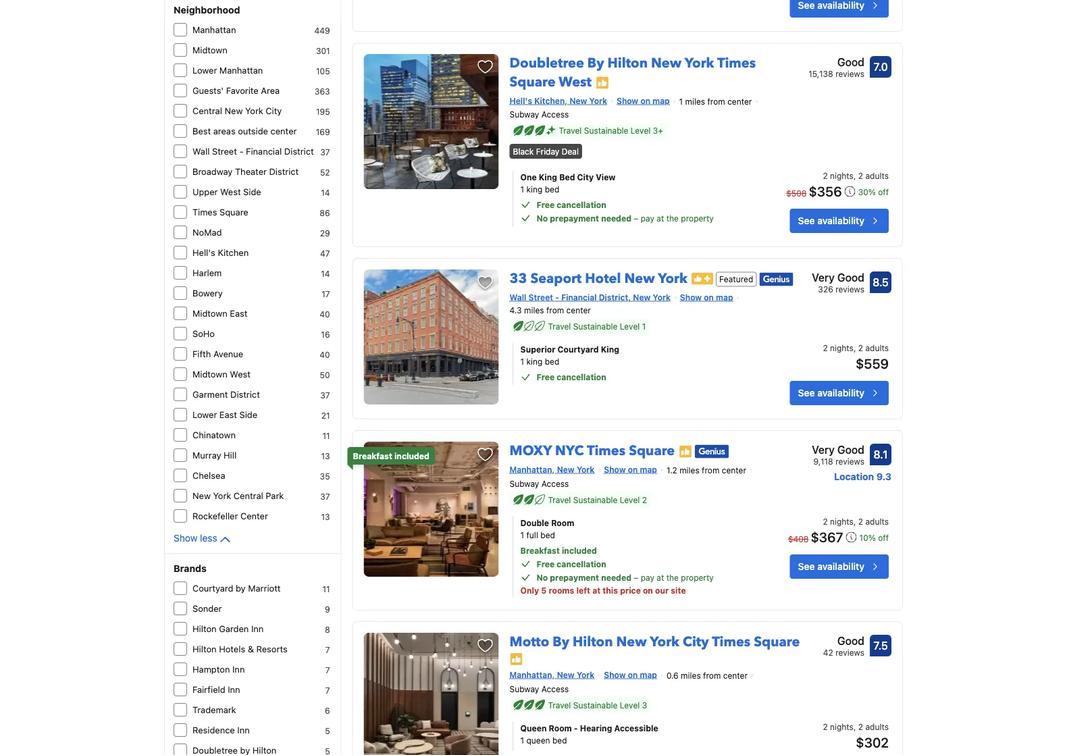Task type: vqa. For each thing, say whether or not it's contained in the screenshot.
an
no



Task type: locate. For each thing, give the bounding box(es) containing it.
3 see availability link from the top
[[790, 554, 889, 579]]

reviews up location
[[836, 457, 865, 466]]

very good element for 8.1
[[812, 442, 865, 458]]

37
[[320, 147, 330, 157], [320, 390, 330, 400], [320, 492, 330, 501]]

1 vertical spatial prepayment
[[550, 573, 599, 582]]

2 lower from the top
[[193, 410, 217, 420]]

see availability for 33 seaport hotel new york
[[798, 387, 865, 399]]

lower up guests'
[[193, 65, 217, 75]]

2 free cancellation from the top
[[537, 372, 606, 382]]

times
[[717, 54, 756, 72], [193, 207, 217, 217], [587, 442, 626, 460], [712, 633, 751, 651]]

room up "queen"
[[549, 723, 572, 733]]

kitchen,
[[534, 96, 568, 105]]

0 vertical spatial property
[[681, 213, 714, 223]]

29
[[320, 228, 330, 238]]

the up site
[[666, 573, 679, 582]]

7 for hilton hotels & resorts
[[325, 645, 330, 655]]

1 horizontal spatial wall
[[510, 292, 526, 302]]

see availability link for moxy nyc times square
[[790, 554, 889, 579]]

3 access from the top
[[542, 684, 569, 694]]

our
[[655, 585, 669, 595]]

1 vertical spatial 7
[[325, 665, 330, 675]]

show
[[617, 96, 638, 105], [680, 292, 702, 302], [604, 465, 626, 474], [174, 533, 198, 544], [604, 670, 626, 680]]

good up location
[[838, 444, 865, 456]]

1 vertical spatial free
[[537, 372, 555, 382]]

center for moxy nyc times square
[[722, 466, 746, 475]]

doubletree by hilton new york times square west link
[[510, 48, 756, 91]]

manhattan, new york down motto
[[510, 670, 595, 680]]

good element left the 7.0
[[809, 54, 865, 70]]

0 vertical spatial king
[[539, 172, 557, 182]]

- inside queen room - hearing accessible 1 queen bed
[[574, 723, 578, 733]]

hilton down the sonder
[[193, 624, 217, 634]]

2 vertical spatial free
[[537, 559, 555, 569]]

1 vertical spatial 1 king bed
[[520, 357, 559, 366]]

40 up 16
[[320, 309, 330, 319]]

1 vertical spatial free cancellation
[[537, 372, 606, 382]]

best areas outside center
[[193, 126, 297, 136]]

0.6
[[667, 671, 679, 680]]

travel down 4.3 miles from center
[[548, 322, 571, 331]]

travel sustainable level 3+
[[559, 126, 663, 135]]

subway inside 1.2 miles from center subway access
[[510, 479, 539, 488]]

adults inside 2 nights , 2 adults $302
[[866, 722, 889, 731]]

scored 8.5 element
[[870, 271, 892, 293]]

level
[[631, 126, 651, 135], [620, 322, 640, 331], [620, 495, 640, 504], [620, 700, 640, 710]]

show for doubletree by hilton new york times square west
[[617, 96, 638, 105]]

level left 3
[[620, 700, 640, 710]]

0 vertical spatial 7
[[325, 645, 330, 655]]

room inside queen room - hearing accessible 1 queen bed
[[549, 723, 572, 733]]

king
[[539, 172, 557, 182], [601, 345, 619, 354]]

guests'
[[193, 85, 224, 96]]

manhattan, down the moxy
[[510, 465, 555, 474]]

murray hill
[[193, 450, 237, 460]]

show on map down featured
[[680, 292, 733, 302]]

0 vertical spatial free
[[537, 200, 555, 209]]

2 reviews from the top
[[836, 284, 865, 294]]

1 vertical spatial midtown
[[193, 308, 227, 318]]

center inside 1.2 miles from center subway access
[[722, 466, 746, 475]]

2 vertical spatial midtown
[[193, 369, 227, 379]]

bed right "queen"
[[552, 735, 567, 745]]

from for doubletree by hilton new york times square west
[[708, 97, 725, 106]]

reviews inside good 42 reviews
[[836, 648, 865, 657]]

37 for new york central park
[[320, 492, 330, 501]]

financial for district
[[246, 146, 282, 156]]

wall inside wall street - financial district 37
[[193, 146, 210, 156]]

reviews right 15,138
[[836, 69, 865, 78]]

show on map left 1.2
[[604, 465, 657, 474]]

miles inside "0.6 miles from center subway access"
[[681, 671, 701, 680]]

travel for doubletree
[[559, 126, 582, 135]]

3 adults from the top
[[866, 517, 889, 526]]

3 good from the top
[[838, 444, 865, 456]]

1 miles from center subway access
[[510, 97, 752, 119]]

1 vertical spatial 11
[[322, 584, 330, 594]]

1 7 from the top
[[325, 645, 330, 655]]

inn for fairfield inn
[[228, 685, 240, 695]]

0 vertical spatial 13
[[321, 451, 330, 461]]

financial down outside
[[246, 146, 282, 156]]

access up queen
[[542, 684, 569, 694]]

hell's up harlem
[[193, 248, 215, 258]]

1 access from the top
[[542, 110, 569, 119]]

from
[[708, 97, 725, 106], [546, 305, 564, 315], [702, 466, 720, 475], [703, 671, 721, 680]]

guests' favorite area
[[193, 85, 280, 96]]

0 horizontal spatial -
[[239, 146, 244, 156]]

wall down best
[[193, 146, 210, 156]]

13 down "35"
[[321, 512, 330, 521]]

center
[[240, 511, 268, 521]]

2 see from the top
[[798, 387, 815, 399]]

midtown for midtown west
[[193, 369, 227, 379]]

0 horizontal spatial wall
[[193, 146, 210, 156]]

2 cancellation from the top
[[557, 372, 606, 382]]

garment district
[[193, 389, 260, 400]]

- inside wall street - financial district 37
[[239, 146, 244, 156]]

new up travel sustainable level 3 on the right bottom of the page
[[557, 670, 575, 680]]

king for superior
[[527, 357, 543, 366]]

good left scored 8.5 element
[[838, 271, 865, 284]]

by for doubletree
[[588, 54, 604, 72]]

no prepayment needed – pay at the property down one king bed city view link
[[537, 213, 714, 223]]

map for 33 seaport hotel new york
[[716, 292, 733, 302]]

inn right residence
[[237, 725, 250, 735]]

new up 1 miles from center subway access
[[651, 54, 682, 72]]

property
[[681, 213, 714, 223], [681, 573, 714, 582]]

0 horizontal spatial courtyard
[[193, 583, 233, 593]]

travel sustainable level 1
[[548, 322, 646, 331]]

3 37 from the top
[[320, 492, 330, 501]]

1 11 from the top
[[322, 431, 330, 440]]

1 the from the top
[[666, 213, 679, 223]]

$408
[[788, 534, 809, 544]]

motto by hilton new york city times square image
[[364, 633, 499, 755]]

1 vertical spatial street
[[529, 292, 553, 302]]

times inside "doubletree by hilton new york times square west"
[[717, 54, 756, 72]]

1 off from the top
[[878, 187, 889, 197]]

4.3 miles from center
[[510, 305, 591, 315]]

4 nights from the top
[[830, 722, 854, 731]]

1.2
[[667, 466, 677, 475]]

free for superior
[[537, 372, 555, 382]]

manhattan, for moxy
[[510, 465, 555, 474]]

view
[[596, 172, 616, 182]]

1 13 from the top
[[321, 451, 330, 461]]

1 very good element from the top
[[812, 269, 865, 286]]

0 horizontal spatial 5
[[325, 726, 330, 736]]

5
[[541, 585, 547, 595], [325, 726, 330, 736]]

2 , from the top
[[854, 343, 856, 353]]

1 vertical spatial king
[[601, 345, 619, 354]]

1 horizontal spatial city
[[577, 172, 594, 182]]

1 14 from the top
[[321, 188, 330, 197]]

the
[[666, 213, 679, 223], [666, 573, 679, 582]]

sustainable down 1 miles from center subway access
[[584, 126, 628, 135]]

bed down superior
[[545, 357, 559, 366]]

map left 1.2
[[640, 465, 657, 474]]

2 vertical spatial availability
[[817, 561, 865, 572]]

off for $356
[[878, 187, 889, 197]]

0 horizontal spatial this property is part of our preferred partner program. it's committed to providing excellent service and good value. it'll pay us a higher commission if you make a booking. image
[[596, 76, 609, 89]]

the down one king bed city view link
[[666, 213, 679, 223]]

bed down double room
[[541, 530, 555, 540]]

subway down the kitchen,
[[510, 110, 539, 119]]

2 availability from the top
[[817, 387, 865, 399]]

0 vertical spatial room
[[551, 518, 574, 527]]

4 , from the top
[[854, 722, 856, 731]]

availability for moxy nyc times square
[[817, 561, 865, 572]]

show for moxy nyc times square
[[604, 465, 626, 474]]

2 subway from the top
[[510, 479, 539, 488]]

2 11 from the top
[[322, 584, 330, 594]]

west up times square
[[220, 187, 241, 197]]

0 vertical spatial free cancellation
[[537, 200, 606, 209]]

37 inside wall street - financial district 37
[[320, 147, 330, 157]]

0 vertical spatial hell's
[[510, 96, 532, 105]]

subway for moxy nyc times square
[[510, 479, 539, 488]]

0 horizontal spatial city
[[266, 106, 282, 116]]

1 vertical spatial room
[[549, 723, 572, 733]]

3 cancellation from the top
[[557, 559, 606, 569]]

40 for midtown east
[[320, 309, 330, 319]]

from for moxy nyc times square
[[702, 466, 720, 475]]

7.5
[[874, 639, 888, 652]]

1 vertical spatial cancellation
[[557, 372, 606, 382]]

new right the kitchen,
[[570, 96, 587, 105]]

good element left 7.5
[[823, 633, 865, 649]]

33 seaport hotel new york link
[[510, 264, 688, 288]]

- up 4.3 miles from center
[[555, 292, 559, 302]]

east for lower
[[219, 410, 237, 420]]

0 horizontal spatial central
[[193, 106, 222, 116]]

black friday deal
[[513, 146, 579, 156]]

5 down 6
[[325, 726, 330, 736]]

cancellation
[[557, 200, 606, 209], [557, 372, 606, 382], [557, 559, 606, 569]]

1 horizontal spatial -
[[555, 292, 559, 302]]

1 horizontal spatial this property is part of our preferred partner program. it's committed to providing excellent service and good value. it'll pay us a higher commission if you make a booking. image
[[679, 445, 692, 458]]

travel sustainable level 2
[[548, 495, 647, 504]]

15,138
[[809, 69, 833, 78]]

map for motto by hilton new york city times square
[[640, 670, 657, 680]]

1 vertical spatial very
[[812, 444, 835, 456]]

0 vertical spatial 2 nights , 2 adults
[[823, 171, 889, 180]]

2 7 from the top
[[325, 665, 330, 675]]

inn down hilton hotels & resorts
[[232, 664, 245, 674]]

good element
[[809, 54, 865, 70], [823, 633, 865, 649]]

free cancellation down 1 full bed breakfast included
[[537, 559, 606, 569]]

1 vertical spatial 40
[[320, 350, 330, 359]]

2 very from the top
[[812, 444, 835, 456]]

0 vertical spatial the
[[666, 213, 679, 223]]

0 vertical spatial pay
[[641, 213, 654, 223]]

hotels
[[219, 644, 245, 654]]

9,118
[[814, 457, 833, 466]]

1 reviews from the top
[[836, 69, 865, 78]]

1 midtown from the top
[[193, 45, 227, 55]]

0 horizontal spatial hell's
[[193, 248, 215, 258]]

fairfield
[[193, 685, 225, 695]]

1 inside queen room - hearing accessible 1 queen bed
[[520, 735, 524, 745]]

33 seaport hotel new york
[[510, 269, 688, 288]]

subway inside 1 miles from center subway access
[[510, 110, 539, 119]]

off right 30%
[[878, 187, 889, 197]]

1 vertical spatial courtyard
[[193, 583, 233, 593]]

0 vertical spatial manhattan,
[[510, 465, 555, 474]]

0 horizontal spatial breakfast
[[353, 451, 392, 461]]

very inside very good 326 reviews
[[812, 271, 835, 284]]

moxy
[[510, 442, 552, 460]]

very good element up location
[[812, 442, 865, 458]]

on for 33 seaport hotel new york
[[704, 292, 714, 302]]

1 inside 1 miles from center subway access
[[679, 97, 683, 106]]

1 adults from the top
[[866, 171, 889, 180]]

good left 7.5
[[838, 634, 865, 647]]

scored 7.0 element
[[870, 56, 892, 78]]

access inside 1.2 miles from center subway access
[[542, 479, 569, 488]]

, inside 2 nights , 2 adults $302
[[854, 722, 856, 731]]

see availability link for 33 seaport hotel new york
[[790, 381, 889, 405]]

0 vertical spatial wall
[[193, 146, 210, 156]]

access inside "0.6 miles from center subway access"
[[542, 684, 569, 694]]

- left hearing
[[574, 723, 578, 733]]

2 vertical spatial -
[[574, 723, 578, 733]]

9.3
[[877, 471, 892, 482]]

very up "9,118"
[[812, 444, 835, 456]]

2 midtown from the top
[[193, 308, 227, 318]]

hilton hotels & resorts
[[193, 644, 288, 654]]

west inside "doubletree by hilton new york times square west"
[[559, 73, 592, 91]]

travel for motto
[[548, 700, 571, 710]]

courtyard down travel sustainable level 1
[[558, 345, 599, 354]]

2 manhattan, new york from the top
[[510, 670, 595, 680]]

1 inside 1 full bed breakfast included
[[520, 530, 524, 540]]

manhattan,
[[510, 465, 555, 474], [510, 670, 555, 680]]

bed down bed
[[545, 184, 559, 194]]

7 for fairfield inn
[[325, 686, 330, 695]]

2 adults from the top
[[866, 343, 889, 353]]

at down one king bed city view link
[[657, 213, 664, 223]]

4 reviews from the top
[[836, 648, 865, 657]]

genius discounts available at this property. image
[[759, 272, 793, 286], [759, 272, 793, 286], [695, 445, 729, 458], [695, 445, 729, 458]]

travel for moxy
[[548, 495, 571, 504]]

free cancellation
[[537, 200, 606, 209], [537, 372, 606, 382], [537, 559, 606, 569]]

hell's for hell's kitchen, new york
[[510, 96, 532, 105]]

2 14 from the top
[[321, 269, 330, 278]]

wall for district
[[193, 146, 210, 156]]

west for upper west side
[[220, 187, 241, 197]]

1 manhattan, from the top
[[510, 465, 555, 474]]

, inside 2 nights , 2 adults $559
[[854, 343, 856, 353]]

3 midtown from the top
[[193, 369, 227, 379]]

motto by hilton new york city times square
[[510, 633, 800, 651]]

0 horizontal spatial by
[[553, 633, 569, 651]]

central
[[193, 106, 222, 116], [234, 491, 263, 501]]

adults inside 2 nights , 2 adults $559
[[866, 343, 889, 353]]

1 vertical spatial availability
[[817, 387, 865, 399]]

1 vertical spatial see
[[798, 387, 815, 399]]

hilton
[[608, 54, 648, 72], [193, 624, 217, 634], [573, 633, 613, 651], [193, 644, 217, 654]]

good left the scored 7.0 "element"
[[838, 56, 865, 68]]

very inside very good 9,118 reviews
[[812, 444, 835, 456]]

0 vertical spatial subway
[[510, 110, 539, 119]]

0 vertical spatial cancellation
[[557, 200, 606, 209]]

level for doubletree
[[631, 126, 651, 135]]

2 manhattan, from the top
[[510, 670, 555, 680]]

east for midtown
[[230, 308, 247, 318]]

2 nights , 2 adults $559
[[823, 343, 889, 371]]

1 left 'full'
[[520, 530, 524, 540]]

lower down garment
[[193, 410, 217, 420]]

no up "only"
[[537, 573, 548, 582]]

0 vertical spatial this property is part of our preferred partner program. it's committed to providing excellent service and good value. it'll pay us a higher commission if you make a booking. image
[[596, 76, 609, 89]]

1 vertical spatial included
[[562, 546, 597, 555]]

1 manhattan, new york from the top
[[510, 465, 595, 474]]

1 vertical spatial good element
[[823, 633, 865, 649]]

subway down the moxy
[[510, 479, 539, 488]]

cancellation for bed
[[557, 200, 606, 209]]

cancellation down one king bed city view
[[557, 200, 606, 209]]

11 down 21
[[322, 431, 330, 440]]

center for motto by hilton new york city times square
[[723, 671, 748, 680]]

2 king from the top
[[527, 357, 543, 366]]

wall
[[193, 146, 210, 156], [510, 292, 526, 302]]

4 adults from the top
[[866, 722, 889, 731]]

0 vertical spatial 40
[[320, 309, 330, 319]]

17
[[322, 289, 330, 299]]

47
[[320, 249, 330, 258]]

1 cancellation from the top
[[557, 200, 606, 209]]

0 horizontal spatial street
[[212, 146, 237, 156]]

manhattan, new york for motto
[[510, 670, 595, 680]]

good element for motto by hilton new york city times square
[[823, 633, 865, 649]]

1 37 from the top
[[320, 147, 330, 157]]

1 vertical spatial wall
[[510, 292, 526, 302]]

nights inside 2 nights , 2 adults $302
[[830, 722, 854, 731]]

resorts
[[256, 644, 288, 654]]

hell's kitchen
[[193, 248, 249, 258]]

2 40 from the top
[[320, 350, 330, 359]]

2 free from the top
[[537, 372, 555, 382]]

side down theater
[[243, 187, 261, 197]]

$302
[[856, 734, 889, 750]]

less
[[200, 533, 217, 544]]

2 vertical spatial 37
[[320, 492, 330, 501]]

inn up &
[[251, 624, 264, 634]]

reviews inside very good 9,118 reviews
[[836, 457, 865, 466]]

map down featured
[[716, 292, 733, 302]]

at right left
[[592, 585, 601, 595]]

featured
[[719, 275, 753, 284]]

0 vertical spatial courtyard
[[558, 345, 599, 354]]

financial down 33 seaport hotel new york
[[561, 292, 597, 302]]

from inside 1.2 miles from center subway access
[[702, 466, 720, 475]]

street for district,
[[529, 292, 553, 302]]

1 40 from the top
[[320, 309, 330, 319]]

bed
[[545, 184, 559, 194], [545, 357, 559, 366], [541, 530, 555, 540], [552, 735, 567, 745]]

0 horizontal spatial included
[[394, 451, 429, 461]]

square left "42"
[[754, 633, 800, 651]]

2 needed from the top
[[601, 573, 632, 582]]

west for midtown west
[[230, 369, 250, 379]]

this property is part of our preferred partner program. it's committed to providing excellent service and good value. it'll pay us a higher commission if you make a booking. image up 1 miles from center subway access
[[596, 76, 609, 89]]

street for district
[[212, 146, 237, 156]]

new inside "doubletree by hilton new york times square west"
[[651, 54, 682, 72]]

13 up "35"
[[321, 451, 330, 461]]

0 horizontal spatial king
[[539, 172, 557, 182]]

good 15,138 reviews
[[809, 56, 865, 78]]

0 vertical spatial see availability
[[798, 215, 865, 226]]

10%
[[860, 533, 876, 543]]

1 see availability from the top
[[798, 215, 865, 226]]

on for doubletree by hilton new york times square west
[[641, 96, 650, 105]]

travel up double room
[[548, 495, 571, 504]]

2 no prepayment needed – pay at the property from the top
[[537, 573, 714, 582]]

no down one
[[537, 213, 548, 223]]

street inside wall street - financial district 37
[[212, 146, 237, 156]]

financial inside wall street - financial district 37
[[246, 146, 282, 156]]

3 7 from the top
[[325, 686, 330, 695]]

1 vertical spatial needed
[[601, 573, 632, 582]]

1 1 king bed from the top
[[520, 184, 559, 194]]

reviews
[[836, 69, 865, 78], [836, 284, 865, 294], [836, 457, 865, 466], [836, 648, 865, 657]]

2 vertical spatial 7
[[325, 686, 330, 695]]

1 vertical spatial no prepayment needed – pay at the property
[[537, 573, 714, 582]]

1 subway from the top
[[510, 110, 539, 119]]

doubletree by hilton new york times square west image
[[364, 54, 499, 189]]

see availability down 2 nights , 2 adults $559
[[798, 387, 865, 399]]

access inside 1 miles from center subway access
[[542, 110, 569, 119]]

0 vertical spatial availability
[[817, 215, 865, 226]]

37 down "35"
[[320, 492, 330, 501]]

center inside 1 miles from center subway access
[[728, 97, 752, 106]]

left
[[576, 585, 590, 595]]

1.2 miles from center subway access
[[510, 466, 746, 488]]

central new york city
[[193, 106, 282, 116]]

3 see availability from the top
[[798, 561, 865, 572]]

see availability link down '$367'
[[790, 554, 889, 579]]

on for moxy nyc times square
[[628, 465, 638, 474]]

2 vertical spatial west
[[230, 369, 250, 379]]

3 reviews from the top
[[836, 457, 865, 466]]

breakfast
[[353, 451, 392, 461], [520, 546, 560, 555]]

times square
[[193, 207, 248, 217]]

2 nights from the top
[[830, 343, 854, 353]]

0 vertical spatial manhattan, new york
[[510, 465, 595, 474]]

0 vertical spatial prepayment
[[550, 213, 599, 223]]

449
[[314, 26, 330, 35]]

1 vertical spatial king
[[527, 357, 543, 366]]

show on map down "doubletree by hilton new york times square west"
[[617, 96, 670, 105]]

2 off from the top
[[878, 533, 889, 543]]

city down site
[[683, 633, 709, 651]]

by
[[236, 583, 246, 593]]

good 42 reviews
[[823, 634, 865, 657]]

site
[[671, 585, 686, 595]]

prepayment
[[550, 213, 599, 223], [550, 573, 599, 582]]

11 up '9'
[[322, 584, 330, 594]]

pay
[[641, 213, 654, 223], [641, 573, 654, 582]]

off for $367
[[878, 533, 889, 543]]

district inside wall street - financial district 37
[[284, 146, 314, 156]]

free cancellation down one king bed city view
[[537, 200, 606, 209]]

inn for hampton inn
[[232, 664, 245, 674]]

2 vertical spatial access
[[542, 684, 569, 694]]

from inside "0.6 miles from center subway access"
[[703, 671, 721, 680]]

40 for fifth avenue
[[320, 350, 330, 359]]

1 see from the top
[[798, 215, 815, 226]]

level left the 3+
[[631, 126, 651, 135]]

1 vertical spatial pay
[[641, 573, 654, 582]]

bed inside 1 full bed breakfast included
[[541, 530, 555, 540]]

3 availability from the top
[[817, 561, 865, 572]]

reviews inside very good 326 reviews
[[836, 284, 865, 294]]

2 pay from the top
[[641, 573, 654, 582]]

1 availability from the top
[[817, 215, 865, 226]]

prepayment up left
[[550, 573, 599, 582]]

0 vertical spatial district
[[284, 146, 314, 156]]

13 for murray hill
[[321, 451, 330, 461]]

square down the 'doubletree'
[[510, 73, 556, 91]]

0 vertical spatial very
[[812, 271, 835, 284]]

new up district,
[[624, 269, 655, 288]]

this property is part of our preferred plus program. it's committed to providing outstanding service and excellent value. it'll pay us a higher commission if you make a booking. image
[[692, 272, 713, 285], [692, 272, 713, 285]]

2 see availability from the top
[[798, 387, 865, 399]]

west down avenue
[[230, 369, 250, 379]]

east
[[230, 308, 247, 318], [219, 410, 237, 420]]

0 vertical spatial 11
[[322, 431, 330, 440]]

scored 8.1 element
[[870, 444, 892, 465]]

2 2 nights , 2 adults from the top
[[823, 517, 889, 526]]

40 up 50
[[320, 350, 330, 359]]

inn right fairfield
[[228, 685, 240, 695]]

free for one
[[537, 200, 555, 209]]

this property is part of our preferred partner program. it's committed to providing excellent service and good value. it'll pay us a higher commission if you make a booking. image for moxy nyc times square
[[679, 445, 692, 458]]

1 vertical spatial west
[[220, 187, 241, 197]]

miles inside 1 miles from center subway access
[[685, 97, 705, 106]]

by inside "doubletree by hilton new york times square west"
[[588, 54, 604, 72]]

1 horizontal spatial breakfast
[[520, 546, 560, 555]]

midtown up the lower manhattan
[[193, 45, 227, 55]]

11 for chinatown
[[322, 431, 330, 440]]

courtyard inside superior courtyard king "link"
[[558, 345, 599, 354]]

6
[[325, 706, 330, 715]]

by for motto
[[553, 633, 569, 651]]

2 good from the top
[[838, 271, 865, 284]]

scored 7.5 element
[[870, 635, 892, 656]]

york inside "doubletree by hilton new york times square west"
[[685, 54, 714, 72]]

access for doubletree
[[542, 110, 569, 119]]

show on map for motto by hilton new york city times square
[[604, 670, 657, 680]]

sustainable down 1.2 miles from center subway access
[[573, 495, 618, 504]]

no prepayment needed – pay at the property
[[537, 213, 714, 223], [537, 573, 714, 582]]

0 vertical spatial east
[[230, 308, 247, 318]]

3 see from the top
[[798, 561, 815, 572]]

2 see availability link from the top
[[790, 381, 889, 405]]

subway
[[510, 110, 539, 119], [510, 479, 539, 488], [510, 684, 539, 694]]

see availability link
[[790, 209, 889, 233], [790, 381, 889, 405], [790, 554, 889, 579]]

1 vertical spatial access
[[542, 479, 569, 488]]

1 nights from the top
[[830, 171, 854, 180]]

1 horizontal spatial king
[[601, 345, 619, 354]]

4 good from the top
[[838, 634, 865, 647]]

2 vertical spatial cancellation
[[557, 559, 606, 569]]

1 horizontal spatial central
[[234, 491, 263, 501]]

1 2 nights , 2 adults from the top
[[823, 171, 889, 180]]

1 vertical spatial subway
[[510, 479, 539, 488]]

nyc
[[555, 442, 584, 460]]

1 vertical spatial very good element
[[812, 442, 865, 458]]

good
[[838, 56, 865, 68], [838, 271, 865, 284], [838, 444, 865, 456], [838, 634, 865, 647]]

rooms
[[549, 585, 574, 595]]

see availability link down 2 nights , 2 adults $559
[[790, 381, 889, 405]]

street down the "areas"
[[212, 146, 237, 156]]

off right 10%
[[878, 533, 889, 543]]

1 vertical spatial by
[[553, 633, 569, 651]]

from for motto by hilton new york city times square
[[703, 671, 721, 680]]

moxy nyc times square link
[[510, 436, 675, 460]]

2 37 from the top
[[320, 390, 330, 400]]

1 free cancellation from the top
[[537, 200, 606, 209]]

0 vertical spatial street
[[212, 146, 237, 156]]

1 vertical spatial –
[[634, 573, 639, 582]]

2 1 king bed from the top
[[520, 357, 559, 366]]

2
[[823, 171, 828, 180], [858, 171, 863, 180], [823, 343, 828, 353], [858, 343, 863, 353], [642, 495, 647, 504], [823, 517, 828, 526], [858, 517, 863, 526], [823, 722, 828, 731], [858, 722, 863, 731]]

50
[[320, 370, 330, 380]]

0 vertical spatial no prepayment needed – pay at the property
[[537, 213, 714, 223]]

33
[[510, 269, 527, 288]]

1 good from the top
[[838, 56, 865, 68]]

nights inside 2 nights , 2 adults $559
[[830, 343, 854, 353]]

reviews right "42"
[[836, 648, 865, 657]]

14 for upper west side
[[321, 188, 330, 197]]

this property is part of our preferred partner program. it's committed to providing excellent service and good value. it'll pay us a higher commission if you make a booking. image for motto by hilton new york city times square
[[510, 653, 523, 666]]

off
[[878, 187, 889, 197], [878, 533, 889, 543]]

lower manhattan
[[193, 65, 263, 75]]

2 access from the top
[[542, 479, 569, 488]]

3 subway from the top
[[510, 684, 539, 694]]

this property is part of our preferred partner program. it's committed to providing excellent service and good value. it'll pay us a higher commission if you make a booking. image
[[596, 76, 609, 89], [679, 445, 692, 458]]

1 vertical spatial lower
[[193, 410, 217, 420]]

free cancellation for king
[[537, 200, 606, 209]]

show on map for moxy nyc times square
[[604, 465, 657, 474]]

show on map for doubletree by hilton new york times square west
[[617, 96, 670, 105]]

travel up "queen"
[[548, 700, 571, 710]]

2 very good element from the top
[[812, 442, 865, 458]]

subway up queen
[[510, 684, 539, 694]]

1 king from the top
[[527, 184, 543, 194]]

0 vertical spatial -
[[239, 146, 244, 156]]

0 vertical spatial 37
[[320, 147, 330, 157]]

0 vertical spatial central
[[193, 106, 222, 116]]

no prepayment needed – pay at the property up price at the right of page
[[537, 573, 714, 582]]

0 vertical spatial –
[[634, 213, 639, 223]]

1 lower from the top
[[193, 65, 217, 75]]

2 nights , 2 adults for $367
[[823, 517, 889, 526]]

side down garment district on the bottom left of page
[[239, 410, 257, 420]]

1 full bed breakfast included
[[520, 530, 597, 555]]

1 free from the top
[[537, 200, 555, 209]]

see availability link down "$356" at the right top
[[790, 209, 889, 233]]

room for queen
[[549, 723, 572, 733]]

city down area
[[266, 106, 282, 116]]

1 vertical spatial 2 nights , 2 adults
[[823, 517, 889, 526]]

availability down 2 nights , 2 adults $559
[[817, 387, 865, 399]]

lower for lower manhattan
[[193, 65, 217, 75]]

2 13 from the top
[[321, 512, 330, 521]]

very good element
[[812, 269, 865, 286], [812, 442, 865, 458]]

room up 1 full bed breakfast included
[[551, 518, 574, 527]]

2 vertical spatial district
[[230, 389, 260, 400]]

subway inside "0.6 miles from center subway access"
[[510, 684, 539, 694]]

very up "326"
[[812, 271, 835, 284]]

1 down "doubletree by hilton new york times square west"
[[679, 97, 683, 106]]

from inside 1 miles from center subway access
[[708, 97, 725, 106]]

center inside "0.6 miles from center subway access"
[[723, 671, 748, 680]]

1 very from the top
[[812, 271, 835, 284]]

york
[[685, 54, 714, 72], [589, 96, 607, 105], [245, 106, 263, 116], [658, 269, 688, 288], [653, 292, 671, 302], [577, 465, 595, 474], [213, 491, 231, 501], [650, 633, 680, 651], [577, 670, 595, 680]]

adults up 10% off
[[866, 517, 889, 526]]

0 vertical spatial king
[[527, 184, 543, 194]]

42
[[823, 648, 833, 657]]

sustainable for 33
[[573, 322, 618, 331]]

miles for motto by hilton new york city times square
[[681, 671, 701, 680]]

0 vertical spatial side
[[243, 187, 261, 197]]

1 vertical spatial see availability
[[798, 387, 865, 399]]

on for motto by hilton new york city times square
[[628, 670, 638, 680]]

miles inside 1.2 miles from center subway access
[[680, 466, 700, 475]]

this property is part of our preferred partner program. it's committed to providing excellent service and good value. it'll pay us a higher commission if you make a booking. image
[[596, 76, 609, 89], [679, 445, 692, 458], [510, 653, 523, 666], [510, 653, 523, 666]]



Task type: describe. For each thing, give the bounding box(es) containing it.
2 property from the top
[[681, 573, 714, 582]]

this property is part of our preferred partner program. it's committed to providing excellent service and good value. it'll pay us a higher commission if you make a booking. image for doubletree by hilton new york times square west
[[596, 76, 609, 89]]

37 for garment district
[[320, 390, 330, 400]]

manhattan, new york for moxy
[[510, 465, 595, 474]]

hilton inside "doubletree by hilton new york times square west"
[[608, 54, 648, 72]]

midtown for midtown east
[[193, 308, 227, 318]]

hilton up hampton
[[193, 644, 217, 654]]

105
[[316, 66, 330, 76]]

avenue
[[213, 349, 243, 359]]

square up 1.2
[[629, 442, 675, 460]]

&
[[248, 644, 254, 654]]

326
[[818, 284, 833, 294]]

1 vertical spatial district
[[269, 166, 299, 177]]

very good 9,118 reviews
[[812, 444, 865, 466]]

level for motto
[[620, 700, 640, 710]]

garden
[[219, 624, 249, 634]]

hilton down left
[[573, 633, 613, 651]]

wall for district,
[[510, 292, 526, 302]]

3 nights from the top
[[830, 517, 854, 526]]

see for moxy nyc times square
[[798, 561, 815, 572]]

30%
[[858, 187, 876, 197]]

subway for motto by hilton new york city times square
[[510, 684, 539, 694]]

miles for moxy nyc times square
[[680, 466, 700, 475]]

only
[[520, 585, 539, 595]]

murray
[[193, 450, 221, 460]]

superior courtyard king
[[520, 345, 619, 354]]

bed inside queen room - hearing accessible 1 queen bed
[[552, 735, 567, 745]]

363
[[315, 86, 330, 96]]

1 up superior courtyard king "link"
[[642, 322, 646, 331]]

hampton
[[193, 664, 230, 674]]

$559
[[856, 355, 889, 371]]

very for 8.1
[[812, 444, 835, 456]]

broadway theater district
[[193, 166, 299, 177]]

availability for 33 seaport hotel new york
[[817, 387, 865, 399]]

1 no prepayment needed – pay at the property from the top
[[537, 213, 714, 223]]

residence
[[193, 725, 235, 735]]

1 vertical spatial 5
[[325, 726, 330, 736]]

new up "0.6 miles from center subway access"
[[616, 633, 647, 651]]

courtyard by marriott
[[193, 583, 281, 593]]

3+
[[653, 126, 663, 135]]

rockefeller center
[[193, 511, 268, 521]]

travel for 33
[[548, 322, 571, 331]]

good inside very good 9,118 reviews
[[838, 444, 865, 456]]

11 for courtyard by marriott
[[322, 584, 330, 594]]

this property is part of our preferred partner program. it's committed to providing excellent service and good value. it'll pay us a higher commission if you make a booking. image for square
[[679, 445, 692, 458]]

33 seaport hotel new york image
[[364, 269, 499, 404]]

free cancellation for courtyard
[[537, 372, 606, 382]]

3 free from the top
[[537, 559, 555, 569]]

wall street - financial district 37
[[193, 146, 330, 157]]

show inside dropdown button
[[174, 533, 198, 544]]

inn for residence inn
[[237, 725, 250, 735]]

hell's for hell's kitchen
[[193, 248, 215, 258]]

doubletree by hilton new york times square west
[[510, 54, 756, 91]]

chelsea
[[193, 470, 225, 481]]

fairfield inn
[[193, 685, 240, 695]]

soho
[[193, 329, 215, 339]]

financial for district,
[[561, 292, 597, 302]]

breakfast inside 1 full bed breakfast included
[[520, 546, 560, 555]]

1 vertical spatial manhattan
[[219, 65, 263, 75]]

superior courtyard king link
[[520, 343, 749, 355]]

$367
[[811, 529, 843, 545]]

included inside 1 full bed breakfast included
[[562, 546, 597, 555]]

new right district,
[[633, 292, 651, 302]]

1 needed from the top
[[601, 213, 632, 223]]

map for moxy nyc times square
[[640, 465, 657, 474]]

0 vertical spatial at
[[657, 213, 664, 223]]

sustainable for moxy
[[573, 495, 618, 504]]

see for 33 seaport hotel new york
[[798, 387, 815, 399]]

upper
[[193, 187, 218, 197]]

center for doubletree by hilton new york times square west
[[728, 97, 752, 106]]

nomad
[[193, 227, 222, 237]]

only 5 rooms left at this price on our site
[[520, 585, 686, 595]]

miles for doubletree by hilton new york times square west
[[685, 97, 705, 106]]

- for accessible
[[574, 723, 578, 733]]

one king bed city view
[[520, 172, 616, 182]]

neighborhood
[[174, 4, 240, 16]]

0.6 miles from center subway access
[[510, 671, 748, 694]]

1 down one
[[520, 184, 524, 194]]

this property is part of our preferred partner program. it's committed to providing excellent service and good value. it'll pay us a higher commission if you make a booking. image for new
[[596, 76, 609, 89]]

side for lower east side
[[239, 410, 257, 420]]

new down guests' favorite area
[[225, 106, 243, 116]]

see availability for moxy nyc times square
[[798, 561, 865, 572]]

3 free cancellation from the top
[[537, 559, 606, 569]]

2 – from the top
[[634, 573, 639, 582]]

195
[[316, 107, 330, 116]]

chinatown
[[193, 430, 236, 440]]

1 prepayment from the top
[[550, 213, 599, 223]]

sustainable for doubletree
[[584, 126, 628, 135]]

queen
[[520, 723, 547, 733]]

lower for lower east side
[[193, 410, 217, 420]]

1 see availability link from the top
[[790, 209, 889, 233]]

square inside "doubletree by hilton new york times square west"
[[510, 73, 556, 91]]

very good 326 reviews
[[812, 271, 865, 294]]

0 vertical spatial 5
[[541, 585, 547, 595]]

good inside good 42 reviews
[[838, 634, 865, 647]]

bed
[[559, 172, 575, 182]]

very good element for 8.5
[[812, 269, 865, 286]]

show less
[[174, 533, 217, 544]]

queen room - hearing accessible 1 queen bed
[[520, 723, 658, 745]]

area
[[261, 85, 280, 96]]

1 no from the top
[[537, 213, 548, 223]]

price
[[620, 585, 641, 595]]

king inside one king bed city view link
[[539, 172, 557, 182]]

0 vertical spatial manhattan
[[193, 25, 236, 35]]

king for one
[[527, 184, 543, 194]]

9
[[325, 605, 330, 614]]

doubletree
[[510, 54, 584, 72]]

301
[[316, 46, 330, 55]]

2 prepayment from the top
[[550, 573, 599, 582]]

1 property from the top
[[681, 213, 714, 223]]

2 vertical spatial at
[[592, 585, 601, 595]]

full
[[527, 530, 538, 540]]

2 no from the top
[[537, 573, 548, 582]]

good element for doubletree by hilton new york times square west
[[809, 54, 865, 70]]

very for 8.5
[[812, 271, 835, 284]]

7 for hampton inn
[[325, 665, 330, 675]]

show on map for 33 seaport hotel new york
[[680, 292, 733, 302]]

8.1
[[874, 448, 888, 461]]

35
[[320, 471, 330, 481]]

good inside very good 326 reviews
[[838, 271, 865, 284]]

show less button
[[174, 532, 233, 548]]

52
[[320, 168, 330, 177]]

show for 33 seaport hotel new york
[[680, 292, 702, 302]]

trademark
[[193, 705, 236, 715]]

map for doubletree by hilton new york times square west
[[653, 96, 670, 105]]

7.0
[[874, 60, 888, 73]]

motto
[[510, 633, 549, 651]]

new down nyc
[[557, 465, 575, 474]]

1 down superior
[[520, 357, 524, 366]]

4.3
[[510, 305, 522, 315]]

1 pay from the top
[[641, 213, 654, 223]]

sonder
[[193, 604, 222, 614]]

good inside the good 15,138 reviews
[[838, 56, 865, 68]]

room for double
[[551, 518, 574, 527]]

this
[[603, 585, 618, 595]]

fifth
[[193, 349, 211, 359]]

moxy nyc times square image
[[364, 442, 499, 577]]

level for moxy
[[620, 495, 640, 504]]

king inside superior courtyard king "link"
[[601, 345, 619, 354]]

show for motto by hilton new york city times square
[[604, 670, 626, 680]]

3
[[642, 700, 647, 710]]

district,
[[599, 292, 631, 302]]

marriott
[[248, 583, 281, 593]]

cancellation for king
[[557, 372, 606, 382]]

hearing
[[580, 723, 612, 733]]

subway for doubletree by hilton new york times square west
[[510, 110, 539, 119]]

access for moxy
[[542, 479, 569, 488]]

1 vertical spatial at
[[657, 573, 664, 582]]

areas
[[213, 126, 236, 136]]

double room link
[[520, 517, 749, 529]]

2 the from the top
[[666, 573, 679, 582]]

midtown for midtown
[[193, 45, 227, 55]]

1 , from the top
[[854, 171, 856, 180]]

13 for rockefeller center
[[321, 512, 330, 521]]

city for york
[[266, 106, 282, 116]]

- for district
[[239, 146, 244, 156]]

kitchen
[[218, 248, 249, 258]]

0 vertical spatial breakfast
[[353, 451, 392, 461]]

1 – from the top
[[634, 213, 639, 223]]

hilton garden inn
[[193, 624, 264, 634]]

midtown east
[[193, 308, 247, 318]]

access for motto
[[542, 684, 569, 694]]

sustainable for motto
[[573, 700, 618, 710]]

14 for harlem
[[321, 269, 330, 278]]

square down upper west side
[[220, 207, 248, 217]]

outside
[[238, 126, 268, 136]]

3 , from the top
[[854, 517, 856, 526]]

favorite
[[226, 85, 259, 96]]

deal
[[562, 146, 579, 156]]

midtown west
[[193, 369, 250, 379]]

8
[[325, 625, 330, 634]]

accessible
[[614, 723, 658, 733]]

reviews inside the good 15,138 reviews
[[836, 69, 865, 78]]

manhattan, for motto
[[510, 670, 555, 680]]

bowery
[[193, 288, 223, 298]]

2 vertical spatial city
[[683, 633, 709, 651]]

level for 33
[[620, 322, 640, 331]]

rockefeller
[[193, 511, 238, 521]]

2 nights , 2 adults for $356
[[823, 171, 889, 180]]

queen
[[527, 735, 550, 745]]

double room
[[520, 518, 574, 527]]

1 king bed for one
[[520, 184, 559, 194]]

16
[[321, 330, 330, 339]]

1 king bed for superior
[[520, 357, 559, 366]]

new york central park
[[193, 491, 284, 501]]

new down chelsea
[[193, 491, 211, 501]]

one
[[520, 172, 537, 182]]



